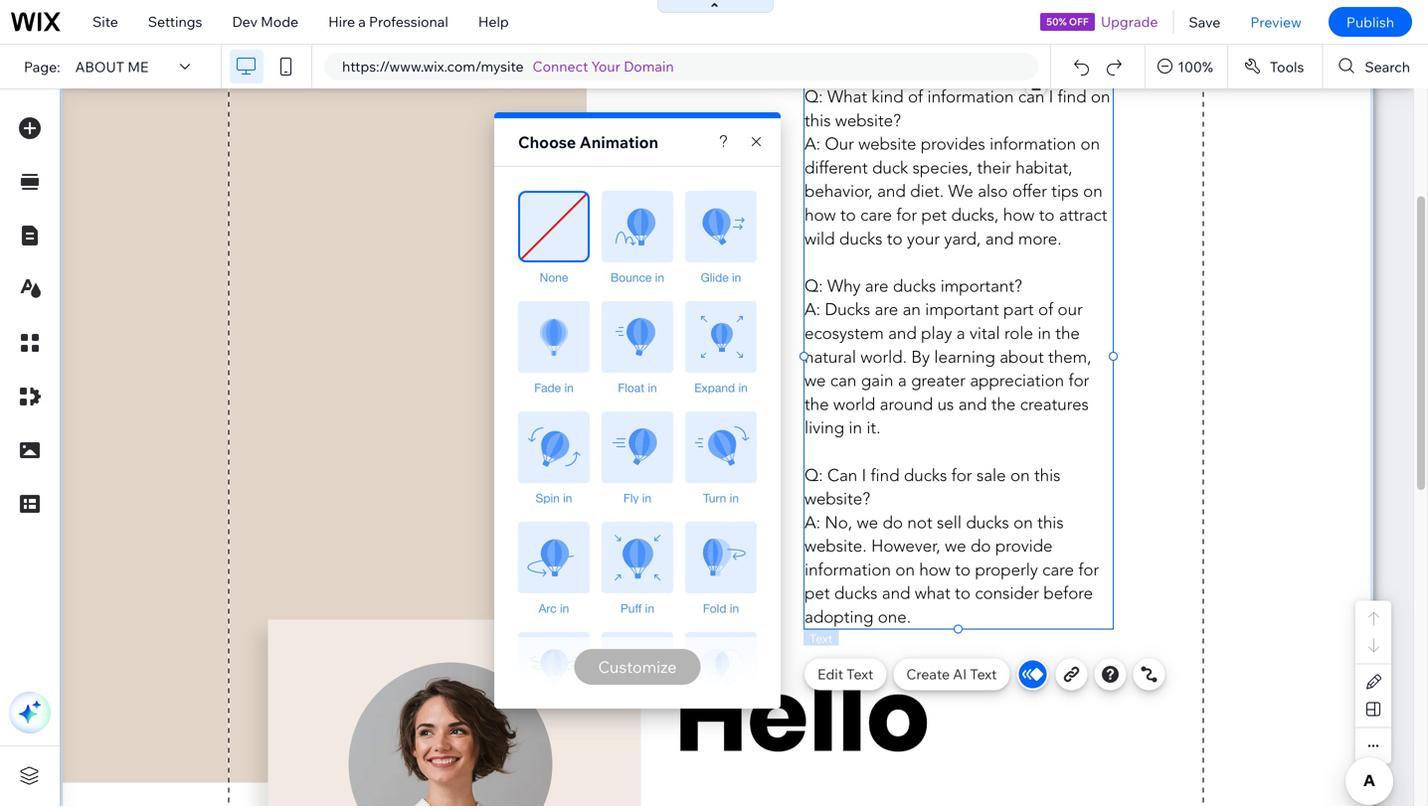 Task type: vqa. For each thing, say whether or not it's contained in the screenshot.
the Chat
no



Task type: describe. For each thing, give the bounding box(es) containing it.
save
[[1189, 13, 1221, 31]]

me
[[128, 58, 149, 75]]

choose animation
[[518, 132, 659, 152]]

in for puff in
[[645, 602, 655, 616]]

fade in
[[534, 381, 574, 395]]

settings
[[148, 13, 202, 30]]

expand
[[695, 381, 735, 395]]

fly
[[624, 491, 639, 505]]

publish button
[[1329, 7, 1413, 37]]

in for fade in
[[564, 381, 574, 395]]

upgrade
[[1101, 13, 1158, 30]]

create
[[907, 666, 950, 683]]

hire
[[328, 13, 355, 30]]

expand in
[[695, 381, 748, 395]]

50%
[[1047, 15, 1067, 28]]

fold
[[703, 602, 727, 616]]

hire a professional
[[328, 13, 449, 30]]

reveal
[[620, 712, 656, 726]]

site
[[93, 13, 118, 30]]

100%
[[1178, 58, 1214, 75]]

tools
[[1270, 58, 1305, 75]]

50% off
[[1047, 15, 1089, 28]]

dev mode
[[232, 13, 299, 30]]

float in
[[618, 381, 657, 395]]

mode
[[261, 13, 299, 30]]

glide
[[701, 271, 729, 285]]

domain
[[624, 58, 674, 75]]

in for float in
[[648, 381, 657, 395]]

help
[[478, 13, 509, 30]]

glide in
[[701, 271, 741, 285]]

off
[[1069, 15, 1089, 28]]

float
[[618, 381, 645, 395]]

https://www.wix.com/mysite connect your domain
[[342, 58, 674, 75]]

in for expand in
[[739, 381, 748, 395]]

in for flip in
[[561, 712, 570, 726]]

search
[[1365, 58, 1411, 75]]

slide
[[702, 712, 728, 726]]



Task type: locate. For each thing, give the bounding box(es) containing it.
in right slide
[[731, 712, 741, 726]]

in for spin in
[[563, 491, 572, 505]]

in for fold in
[[730, 602, 739, 616]]

connect
[[533, 58, 588, 75]]

in right spin
[[563, 491, 572, 505]]

choose
[[518, 132, 576, 152]]

professional
[[369, 13, 449, 30]]

text right ai
[[970, 666, 997, 683]]

edit
[[818, 666, 844, 683]]

in right fade
[[564, 381, 574, 395]]

ai
[[953, 666, 967, 683]]

turn
[[703, 491, 727, 505]]

arc
[[539, 602, 557, 616]]

fade
[[534, 381, 561, 395]]

100% button
[[1146, 45, 1227, 89]]

0 horizontal spatial text
[[847, 666, 874, 683]]

in right puff
[[645, 602, 655, 616]]

bounce
[[611, 271, 652, 285]]

in for turn in
[[730, 491, 739, 505]]

spin in
[[536, 491, 572, 505]]

in for bounce in
[[655, 271, 665, 285]]

text right edit
[[847, 666, 874, 683]]

in right arc
[[560, 602, 569, 616]]

preview
[[1251, 13, 1302, 31]]

tools button
[[1228, 45, 1322, 89]]

create ai text
[[907, 666, 997, 683]]

none
[[540, 271, 568, 285]]

in right "bounce"
[[655, 271, 665, 285]]

your
[[591, 58, 621, 75]]

in right flip
[[561, 712, 570, 726]]

text
[[847, 666, 874, 683], [970, 666, 997, 683]]

publish
[[1347, 13, 1395, 31]]

in
[[655, 271, 665, 285], [732, 271, 741, 285], [564, 381, 574, 395], [648, 381, 657, 395], [739, 381, 748, 395], [563, 491, 572, 505], [642, 491, 652, 505], [730, 491, 739, 505], [560, 602, 569, 616], [645, 602, 655, 616], [730, 602, 739, 616], [561, 712, 570, 726], [731, 712, 741, 726]]

about
[[75, 58, 124, 75]]

about me
[[75, 58, 149, 75]]

fold in
[[703, 602, 739, 616]]

in right float
[[648, 381, 657, 395]]

arc in
[[539, 602, 569, 616]]

1 text from the left
[[847, 666, 874, 683]]

in right turn
[[730, 491, 739, 505]]

save button
[[1174, 0, 1236, 44]]

animation
[[580, 132, 659, 152]]

search button
[[1323, 45, 1429, 89]]

bounce in
[[611, 271, 665, 285]]

in for fly in
[[642, 491, 652, 505]]

a
[[358, 13, 366, 30]]

in for slide in
[[731, 712, 741, 726]]

flip in
[[538, 712, 570, 726]]

turn in
[[703, 491, 739, 505]]

dev
[[232, 13, 258, 30]]

puff
[[621, 602, 642, 616]]

in for arc in
[[560, 602, 569, 616]]

in right fly
[[642, 491, 652, 505]]

1 horizontal spatial text
[[970, 666, 997, 683]]

flip
[[538, 712, 557, 726]]

preview button
[[1236, 0, 1317, 44]]

in for glide in
[[732, 271, 741, 285]]

in right expand
[[739, 381, 748, 395]]

fly in
[[624, 491, 652, 505]]

in right glide at the top
[[732, 271, 741, 285]]

2 text from the left
[[970, 666, 997, 683]]

slide in
[[702, 712, 741, 726]]

puff in
[[621, 602, 655, 616]]

https://www.wix.com/mysite
[[342, 58, 524, 75]]

in right fold
[[730, 602, 739, 616]]

edit text
[[818, 666, 874, 683]]

spin
[[536, 491, 560, 505]]



